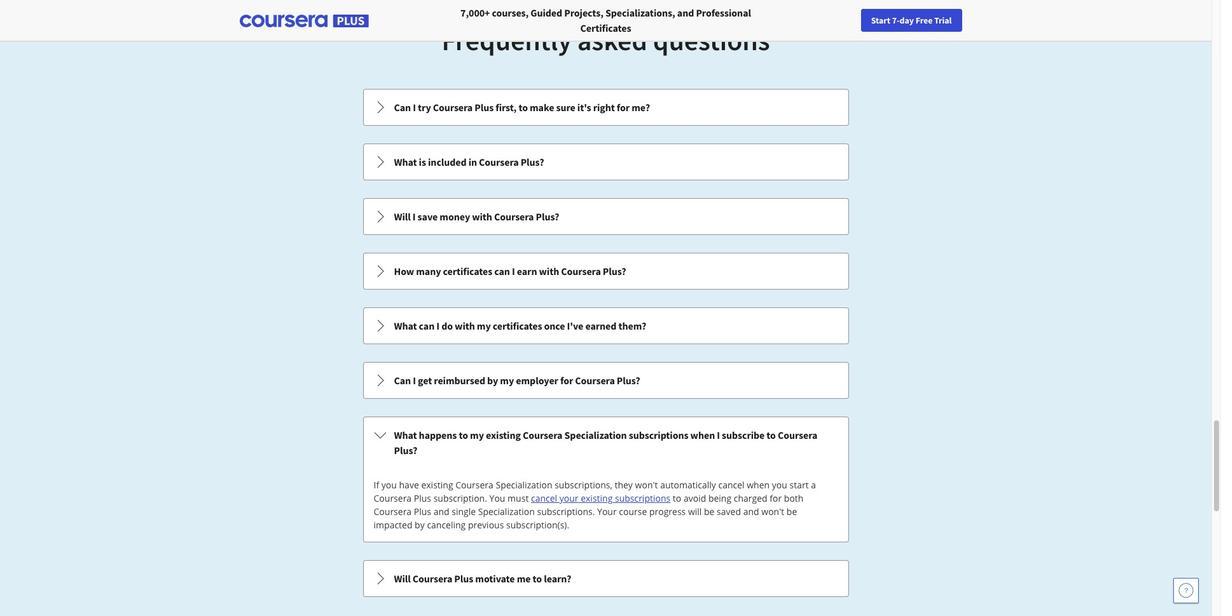 Task type: locate. For each thing, give the bounding box(es) containing it.
0 horizontal spatial won't
[[635, 480, 658, 492]]

it's
[[577, 101, 591, 114]]

list
[[362, 88, 850, 599]]

for left both at the bottom
[[770, 493, 782, 505]]

for inside to avoid being charged for both coursera plus and single specialization subscriptions. your course progress will be saved and won't be impacted by canceling previous subscription(s).
[[770, 493, 782, 505]]

coursera down employer
[[523, 429, 562, 442]]

2 vertical spatial my
[[470, 429, 484, 442]]

when left subscribe
[[690, 429, 715, 442]]

subscription.
[[434, 493, 487, 505]]

and
[[677, 6, 694, 19], [434, 506, 449, 518], [743, 506, 759, 518]]

2 horizontal spatial and
[[743, 506, 759, 518]]

and up canceling
[[434, 506, 449, 518]]

new
[[940, 15, 957, 26]]

my
[[477, 320, 491, 333], [500, 375, 514, 387], [470, 429, 484, 442]]

will for will coursera plus motivate me to learn?
[[394, 573, 411, 586]]

1 horizontal spatial and
[[677, 6, 694, 19]]

1 vertical spatial your
[[559, 493, 578, 505]]

0 vertical spatial existing
[[486, 429, 521, 442]]

you
[[489, 493, 505, 505]]

coursera plus image
[[239, 15, 369, 27]]

with right money
[[472, 211, 492, 223]]

existing up your
[[581, 493, 613, 505]]

start 7-day free trial button
[[861, 9, 962, 32]]

to right happens
[[459, 429, 468, 442]]

employer
[[516, 375, 558, 387]]

plus?
[[521, 156, 544, 169], [536, 211, 559, 223], [603, 265, 626, 278], [617, 375, 640, 387], [394, 445, 417, 457]]

2 vertical spatial specialization
[[478, 506, 535, 518]]

i left do at the bottom left of the page
[[436, 320, 439, 333]]

existing inside if you have existing coursera specialization subscriptions, they won't automatically cancel when you start a coursera plus subscription. you must
[[421, 480, 453, 492]]

will down "impacted" in the bottom left of the page
[[394, 573, 411, 586]]

motivate
[[475, 573, 515, 586]]

to up progress
[[673, 493, 681, 505]]

won't down both at the bottom
[[761, 506, 784, 518]]

specialization up "subscriptions,"
[[564, 429, 627, 442]]

to avoid being charged for both coursera plus and single specialization subscriptions. your course progress will be saved and won't be impacted by canceling previous subscription(s).
[[374, 493, 803, 532]]

won't right they
[[635, 480, 658, 492]]

1 horizontal spatial won't
[[761, 506, 784, 518]]

1 can from the top
[[394, 101, 411, 114]]

won't
[[635, 480, 658, 492], [761, 506, 784, 518]]

projects,
[[564, 6, 603, 19]]

1 horizontal spatial existing
[[486, 429, 521, 442]]

2 vertical spatial with
[[455, 320, 475, 333]]

1 will from the top
[[394, 211, 411, 223]]

7,000+ courses, guided projects, specializations, and professional certificates
[[460, 6, 751, 34]]

plus? up earn
[[536, 211, 559, 223]]

coursera
[[433, 101, 473, 114], [479, 156, 519, 169], [494, 211, 534, 223], [561, 265, 601, 278], [575, 375, 615, 387], [523, 429, 562, 442], [778, 429, 817, 442], [455, 480, 493, 492], [374, 493, 412, 505], [374, 506, 412, 518], [413, 573, 452, 586]]

to
[[519, 101, 528, 114], [459, 429, 468, 442], [767, 429, 776, 442], [673, 493, 681, 505], [533, 573, 542, 586]]

be down both at the bottom
[[787, 506, 797, 518]]

1 be from the left
[[704, 506, 714, 518]]

what is included in coursera plus? button
[[363, 144, 848, 180]]

1 vertical spatial can
[[394, 375, 411, 387]]

guided
[[531, 6, 562, 19]]

if
[[374, 480, 379, 492]]

1 vertical spatial for
[[560, 375, 573, 387]]

2 vertical spatial existing
[[581, 493, 613, 505]]

to right subscribe
[[767, 429, 776, 442]]

1 vertical spatial when
[[747, 480, 770, 492]]

cancel your existing subscriptions link
[[531, 493, 670, 505]]

1 horizontal spatial for
[[617, 101, 630, 114]]

1 horizontal spatial you
[[772, 480, 787, 492]]

coursera down canceling
[[413, 573, 452, 586]]

0 vertical spatial cancel
[[718, 480, 744, 492]]

automatically
[[660, 480, 716, 492]]

i
[[413, 101, 416, 114], [413, 211, 416, 223], [512, 265, 515, 278], [436, 320, 439, 333], [413, 375, 416, 387], [717, 429, 720, 442]]

0 horizontal spatial and
[[434, 506, 449, 518]]

subscription(s).
[[506, 520, 569, 532]]

0 horizontal spatial cancel
[[531, 493, 557, 505]]

0 horizontal spatial when
[[690, 429, 715, 442]]

0 vertical spatial when
[[690, 429, 715, 442]]

your inside "list"
[[559, 493, 578, 505]]

1 vertical spatial won't
[[761, 506, 784, 518]]

will left 'save'
[[394, 211, 411, 223]]

by left canceling
[[415, 520, 425, 532]]

1 vertical spatial specialization
[[496, 480, 552, 492]]

help center image
[[1178, 584, 1194, 599]]

3 what from the top
[[394, 429, 417, 442]]

1 vertical spatial can
[[419, 320, 435, 333]]

when
[[690, 429, 715, 442], [747, 480, 770, 492]]

them?
[[618, 320, 646, 333]]

None search field
[[175, 8, 480, 33]]

0 horizontal spatial can
[[419, 320, 435, 333]]

when inside 'what happens to my existing coursera specialization subscriptions when i subscribe to coursera plus?'
[[690, 429, 715, 442]]

my right do at the bottom left of the page
[[477, 320, 491, 333]]

your up subscriptions.
[[559, 493, 578, 505]]

2 horizontal spatial for
[[770, 493, 782, 505]]

with right earn
[[539, 265, 559, 278]]

1 horizontal spatial by
[[487, 375, 498, 387]]

and inside 7,000+ courses, guided projects, specializations, and professional certificates
[[677, 6, 694, 19]]

1 vertical spatial by
[[415, 520, 425, 532]]

plus down have
[[414, 493, 431, 505]]

can
[[494, 265, 510, 278], [419, 320, 435, 333]]

0 horizontal spatial by
[[415, 520, 425, 532]]

you up both at the bottom
[[772, 480, 787, 492]]

2 vertical spatial for
[[770, 493, 782, 505]]

will i save money with coursera plus? button
[[363, 199, 848, 235]]

your right find
[[922, 15, 939, 26]]

can
[[394, 101, 411, 114], [394, 375, 411, 387]]

2 will from the top
[[394, 573, 411, 586]]

what happens to my existing coursera specialization subscriptions when i subscribe to coursera plus?
[[394, 429, 817, 457]]

money
[[440, 211, 470, 223]]

be
[[704, 506, 714, 518], [787, 506, 797, 518]]

specializations,
[[605, 6, 675, 19]]

subscriptions up automatically
[[629, 429, 688, 442]]

1 horizontal spatial be
[[787, 506, 797, 518]]

0 vertical spatial will
[[394, 211, 411, 223]]

0 horizontal spatial you
[[381, 480, 397, 492]]

what happens to my existing coursera specialization subscriptions when i subscribe to coursera plus? button
[[363, 418, 848, 469]]

by inside to avoid being charged for both coursera plus and single specialization subscriptions. your course progress will be saved and won't be impacted by canceling previous subscription(s).
[[415, 520, 425, 532]]

with right do at the bottom left of the page
[[455, 320, 475, 333]]

and down charged
[[743, 506, 759, 518]]

get
[[418, 375, 432, 387]]

with for plus?
[[472, 211, 492, 223]]

will inside dropdown button
[[394, 573, 411, 586]]

trial
[[934, 15, 952, 26]]

career
[[959, 15, 983, 26]]

can left do at the bottom left of the page
[[419, 320, 435, 333]]

to right me
[[533, 573, 542, 586]]

when up charged
[[747, 480, 770, 492]]

can left try
[[394, 101, 411, 114]]

by right 'reimbursed'
[[487, 375, 498, 387]]

when inside if you have existing coursera specialization subscriptions, they won't automatically cancel when you start a coursera plus subscription. you must
[[747, 480, 770, 492]]

coursera up subscription.
[[455, 480, 493, 492]]

can i get reimbursed by my employer for coursera plus?
[[394, 375, 640, 387]]

0 vertical spatial can
[[494, 265, 510, 278]]

canceling
[[427, 520, 466, 532]]

certificates
[[443, 265, 492, 278], [493, 320, 542, 333]]

specialization up must
[[496, 480, 552, 492]]

i left subscribe
[[717, 429, 720, 442]]

0 vertical spatial certificates
[[443, 265, 492, 278]]

your
[[922, 15, 939, 26], [559, 493, 578, 505]]

1 horizontal spatial your
[[922, 15, 939, 26]]

and up "questions"
[[677, 6, 694, 19]]

0 horizontal spatial for
[[560, 375, 573, 387]]

won't inside to avoid being charged for both coursera plus and single specialization subscriptions. your course progress will be saved and won't be impacted by canceling previous subscription(s).
[[761, 506, 784, 518]]

what left is
[[394, 156, 417, 169]]

being
[[708, 493, 731, 505]]

reimbursed
[[434, 375, 485, 387]]

plus? inside 'what happens to my existing coursera specialization subscriptions when i subscribe to coursera plus?'
[[394, 445, 417, 457]]

2 what from the top
[[394, 320, 417, 333]]

1 vertical spatial what
[[394, 320, 417, 333]]

1 vertical spatial will
[[394, 573, 411, 586]]

2 vertical spatial what
[[394, 429, 417, 442]]

0 vertical spatial my
[[477, 320, 491, 333]]

start 7-day free trial
[[871, 15, 952, 26]]

plus
[[475, 101, 494, 114], [414, 493, 431, 505], [414, 506, 431, 518], [454, 573, 473, 586]]

certificates left once
[[493, 320, 542, 333]]

can inside dropdown button
[[394, 375, 411, 387]]

will inside dropdown button
[[394, 211, 411, 223]]

happens
[[419, 429, 457, 442]]

0 vertical spatial subscriptions
[[629, 429, 688, 442]]

for right employer
[[560, 375, 573, 387]]

me
[[517, 573, 531, 586]]

plus left the motivate
[[454, 573, 473, 586]]

start
[[790, 480, 809, 492]]

my for employer
[[500, 375, 514, 387]]

can left get
[[394, 375, 411, 387]]

0 vertical spatial what
[[394, 156, 417, 169]]

certificates right many
[[443, 265, 492, 278]]

have
[[399, 480, 419, 492]]

what left happens
[[394, 429, 417, 442]]

0 horizontal spatial existing
[[421, 480, 453, 492]]

will coursera plus motivate me to learn?
[[394, 573, 571, 586]]

list containing can i try coursera plus first, to make sure it's right for me?
[[362, 88, 850, 599]]

cancel up subscriptions.
[[531, 493, 557, 505]]

i left try
[[413, 101, 416, 114]]

you
[[381, 480, 397, 492], [772, 480, 787, 492]]

you right if
[[381, 480, 397, 492]]

0 horizontal spatial be
[[704, 506, 714, 518]]

1 vertical spatial certificates
[[493, 320, 542, 333]]

can left earn
[[494, 265, 510, 278]]

subscriptions up course
[[615, 493, 670, 505]]

plus? up have
[[394, 445, 417, 457]]

i left earn
[[512, 265, 515, 278]]

0 vertical spatial your
[[922, 15, 939, 26]]

cancel up "being"
[[718, 480, 744, 492]]

subscriptions
[[629, 429, 688, 442], [615, 493, 670, 505]]

1 horizontal spatial when
[[747, 480, 770, 492]]

2 can from the top
[[394, 375, 411, 387]]

specialization inside 'what happens to my existing coursera specialization subscriptions when i subscribe to coursera plus?'
[[564, 429, 627, 442]]

coursera right earn
[[561, 265, 601, 278]]

0 horizontal spatial your
[[559, 493, 578, 505]]

plus up canceling
[[414, 506, 431, 518]]

existing up subscription.
[[421, 480, 453, 492]]

cancel inside if you have existing coursera specialization subscriptions, they won't automatically cancel when you start a coursera plus subscription. you must
[[718, 480, 744, 492]]

can inside dropdown button
[[394, 101, 411, 114]]

specialization
[[564, 429, 627, 442], [496, 480, 552, 492], [478, 506, 535, 518]]

be right the will
[[704, 506, 714, 518]]

professional
[[696, 6, 751, 19]]

0 vertical spatial for
[[617, 101, 630, 114]]

0 vertical spatial specialization
[[564, 429, 627, 442]]

1 what from the top
[[394, 156, 417, 169]]

can i get reimbursed by my employer for coursera plus? button
[[363, 363, 848, 399]]

what for what happens to my existing coursera specialization subscriptions when i subscribe to coursera plus?
[[394, 429, 417, 442]]

make
[[530, 101, 554, 114]]

won't inside if you have existing coursera specialization subscriptions, they won't automatically cancel when you start a coursera plus subscription. you must
[[635, 480, 658, 492]]

2 you from the left
[[772, 480, 787, 492]]

first,
[[496, 101, 517, 114]]

specialization down you
[[478, 506, 535, 518]]

1 horizontal spatial cancel
[[718, 480, 744, 492]]

0 vertical spatial with
[[472, 211, 492, 223]]

1 vertical spatial my
[[500, 375, 514, 387]]

0 vertical spatial by
[[487, 375, 498, 387]]

what left do at the bottom left of the page
[[394, 320, 417, 333]]

me?
[[632, 101, 650, 114]]

find
[[903, 15, 920, 26]]

for left me? on the top of page
[[617, 101, 630, 114]]

1 vertical spatial existing
[[421, 480, 453, 492]]

i left 'save'
[[413, 211, 416, 223]]

for
[[617, 101, 630, 114], [560, 375, 573, 387], [770, 493, 782, 505]]

0 vertical spatial won't
[[635, 480, 658, 492]]

subscriptions,
[[555, 480, 612, 492]]

existing down can i get reimbursed by my employer for coursera plus?
[[486, 429, 521, 442]]

coursera down if
[[374, 493, 412, 505]]

what inside 'what happens to my existing coursera specialization subscriptions when i subscribe to coursera plus?'
[[394, 429, 417, 442]]

my inside 'what happens to my existing coursera specialization subscriptions when i subscribe to coursera plus?'
[[470, 429, 484, 442]]

my right happens
[[470, 429, 484, 442]]

coursera up the start on the bottom
[[778, 429, 817, 442]]

0 vertical spatial can
[[394, 101, 411, 114]]

for inside dropdown button
[[617, 101, 630, 114]]

my left employer
[[500, 375, 514, 387]]

coursera up "impacted" in the bottom left of the page
[[374, 506, 412, 518]]



Task type: describe. For each thing, give the bounding box(es) containing it.
try
[[418, 101, 431, 114]]

free
[[916, 15, 933, 26]]

certificates inside how many certificates can i earn with coursera plus? dropdown button
[[443, 265, 492, 278]]

can for can i get reimbursed by my employer for coursera plus?
[[394, 375, 411, 387]]

2 horizontal spatial existing
[[581, 493, 613, 505]]

what can i do with my certificates once i've earned them?
[[394, 320, 646, 333]]

a
[[811, 480, 816, 492]]

they
[[615, 480, 633, 492]]

1 horizontal spatial can
[[494, 265, 510, 278]]

what is included in coursera plus?
[[394, 156, 544, 169]]

if you have existing coursera specialization subscriptions, they won't automatically cancel when you start a coursera plus subscription. you must
[[374, 480, 816, 505]]

your for find
[[922, 15, 939, 26]]

in
[[468, 156, 477, 169]]

coursera down earned
[[575, 375, 615, 387]]

learn?
[[544, 573, 571, 586]]

save
[[418, 211, 438, 223]]

plus inside if you have existing coursera specialization subscriptions, they won't automatically cancel when you start a coursera plus subscription. you must
[[414, 493, 431, 505]]

subscribe
[[722, 429, 765, 442]]

progress
[[649, 506, 686, 518]]

single
[[452, 506, 476, 518]]

what can i do with my certificates once i've earned them? button
[[363, 308, 848, 344]]

what for what can i do with my certificates once i've earned them?
[[394, 320, 417, 333]]

sure
[[556, 101, 575, 114]]

7,000+
[[460, 6, 490, 19]]

plus? down will i save money with coursera plus? dropdown button on the top
[[603, 265, 626, 278]]

1 vertical spatial subscriptions
[[615, 493, 670, 505]]

once
[[544, 320, 565, 333]]

your for cancel
[[559, 493, 578, 505]]

specialization inside if you have existing coursera specialization subscriptions, they won't automatically cancel when you start a coursera plus subscription. you must
[[496, 480, 552, 492]]

can i try coursera plus first, to make sure it's right for me? button
[[363, 90, 848, 125]]

questions
[[653, 23, 770, 58]]

how
[[394, 265, 414, 278]]

subscriptions.
[[537, 506, 595, 518]]

certificates
[[580, 22, 631, 34]]

both
[[784, 493, 803, 505]]

to right the first,
[[519, 101, 528, 114]]

i inside 'what happens to my existing coursera specialization subscriptions when i subscribe to coursera plus?'
[[717, 429, 720, 442]]

will
[[688, 506, 702, 518]]

charged
[[734, 493, 767, 505]]

with for certificates
[[455, 320, 475, 333]]

1 you from the left
[[381, 480, 397, 492]]

my for certificates
[[477, 320, 491, 333]]

2 be from the left
[[787, 506, 797, 518]]

course
[[619, 506, 647, 518]]

will for will i save money with coursera plus?
[[394, 211, 411, 223]]

can for can i try coursera plus first, to make sure it's right for me?
[[394, 101, 411, 114]]

day
[[900, 15, 914, 26]]

earned
[[585, 320, 616, 333]]

find your new career
[[903, 15, 983, 26]]

certificates inside what can i do with my certificates once i've earned them? dropdown button
[[493, 320, 542, 333]]

find your new career link
[[897, 13, 990, 29]]

previous
[[468, 520, 504, 532]]

coursera right try
[[433, 101, 473, 114]]

i inside dropdown button
[[413, 101, 416, 114]]

will coursera plus motivate me to learn? button
[[363, 562, 848, 597]]

i've
[[567, 320, 583, 333]]

plus left the first,
[[475, 101, 494, 114]]

cancel your existing subscriptions
[[531, 493, 670, 505]]

1 vertical spatial with
[[539, 265, 559, 278]]

coursera inside to avoid being charged for both coursera plus and single specialization subscriptions. your course progress will be saved and won't be impacted by canceling previous subscription(s).
[[374, 506, 412, 518]]

7-
[[892, 15, 900, 26]]

plus? down make
[[521, 156, 544, 169]]

included
[[428, 156, 467, 169]]

saved
[[717, 506, 741, 518]]

avoid
[[684, 493, 706, 505]]

coursera right in
[[479, 156, 519, 169]]

start
[[871, 15, 890, 26]]

is
[[419, 156, 426, 169]]

plus? down them?
[[617, 375, 640, 387]]

specialization inside to avoid being charged for both coursera plus and single specialization subscriptions. your course progress will be saved and won't be impacted by canceling previous subscription(s).
[[478, 506, 535, 518]]

courses,
[[492, 6, 529, 19]]

existing inside 'what happens to my existing coursera specialization subscriptions when i subscribe to coursera plus?'
[[486, 429, 521, 442]]

to inside to avoid being charged for both coursera plus and single specialization subscriptions. your course progress will be saved and won't be impacted by canceling previous subscription(s).
[[673, 493, 681, 505]]

asked
[[577, 23, 647, 58]]

subscriptions inside 'what happens to my existing coursera specialization subscriptions when i subscribe to coursera plus?'
[[629, 429, 688, 442]]

your
[[597, 506, 617, 518]]

do
[[441, 320, 453, 333]]

earn
[[517, 265, 537, 278]]

can i try coursera plus first, to make sure it's right for me?
[[394, 101, 650, 114]]

how many certificates can i earn with coursera plus? button
[[363, 254, 848, 289]]

frequently asked questions
[[442, 23, 770, 58]]

i left get
[[413, 375, 416, 387]]

right
[[593, 101, 615, 114]]

for inside dropdown button
[[560, 375, 573, 387]]

many
[[416, 265, 441, 278]]

what for what is included in coursera plus?
[[394, 156, 417, 169]]

coursera up how many certificates can i earn with coursera plus? at the top
[[494, 211, 534, 223]]

plus inside to avoid being charged for both coursera plus and single specialization subscriptions. your course progress will be saved and won't be impacted by canceling previous subscription(s).
[[414, 506, 431, 518]]

frequently
[[442, 23, 572, 58]]

must
[[508, 493, 529, 505]]

impacted
[[374, 520, 412, 532]]

how many certificates can i earn with coursera plus?
[[394, 265, 626, 278]]

1 vertical spatial cancel
[[531, 493, 557, 505]]

by inside dropdown button
[[487, 375, 498, 387]]

will i save money with coursera plus?
[[394, 211, 559, 223]]



Task type: vqa. For each thing, say whether or not it's contained in the screenshot.
By to the left
yes



